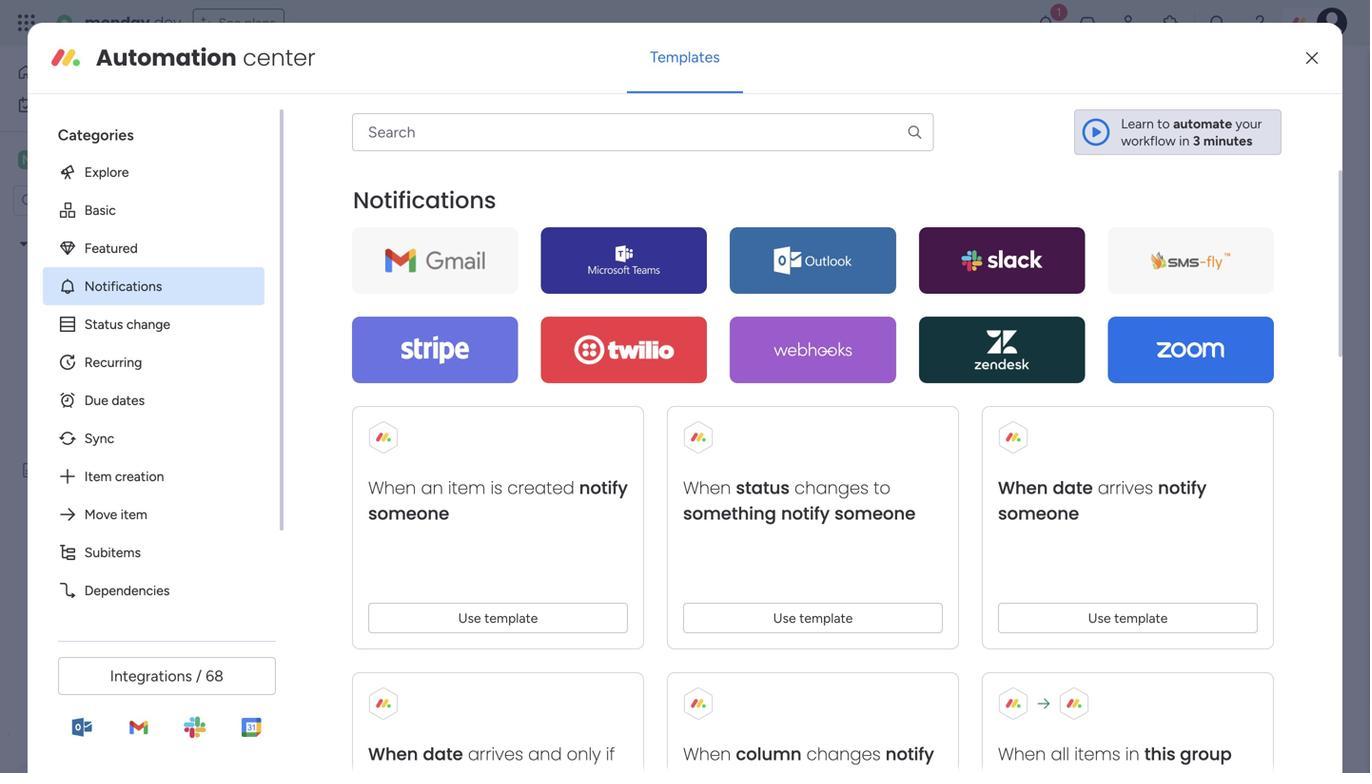 Task type: locate. For each thing, give the bounding box(es) containing it.
1 horizontal spatial public board image
[[41, 429, 59, 447]]

notify inside when an item is created notify someone
[[579, 476, 628, 500]]

board
[[599, 239, 661, 268]]

all
[[1051, 743, 1070, 767]]

2 use template button from the left
[[683, 603, 943, 634]]

notify inside when date arrives notify someone
[[1158, 476, 1207, 500]]

use template button
[[368, 603, 628, 634], [683, 603, 943, 634], [998, 603, 1258, 634]]

2 horizontal spatial someone
[[998, 502, 1079, 526]]

feature
[[45, 463, 90, 479]]

someone for changes
[[835, 502, 916, 526]]

use for when an item is created
[[458, 610, 481, 627]]

0 horizontal spatial use template button
[[368, 603, 628, 634]]

getting
[[66, 430, 112, 446]]

1 vertical spatial item
[[121, 507, 147, 523]]

1 horizontal spatial someone
[[835, 502, 916, 526]]

center
[[243, 42, 316, 74]]

is left created
[[490, 476, 503, 500]]

queue
[[99, 366, 138, 382]]

1 vertical spatial notifications
[[85, 278, 162, 294]]

in
[[1180, 133, 1190, 149], [1126, 743, 1140, 767]]

1 vertical spatial changes
[[807, 743, 881, 767]]

template for date
[[1115, 610, 1168, 627]]

when an item is created notify someone
[[368, 476, 628, 526]]

0 horizontal spatial date
[[423, 743, 463, 767]]

workspace selection element
[[18, 148, 109, 171]]

when date arrives   and only if
[[368, 743, 615, 767]]

0 horizontal spatial someone
[[368, 502, 449, 526]]

0 horizontal spatial use template
[[458, 610, 538, 627]]

search everything image
[[1209, 13, 1228, 32]]

1 use template from the left
[[458, 610, 538, 627]]

1 horizontal spatial notifications
[[353, 184, 496, 216]]

getting started
[[66, 430, 159, 446]]

arrives for notify
[[1098, 476, 1154, 500]]

2 use from the left
[[773, 610, 796, 627]]

changes
[[795, 476, 869, 500], [807, 743, 881, 767]]

notify inside when status changes   to something notify someone
[[781, 502, 830, 526]]

1 image
[[1051, 1, 1068, 22]]

item right move
[[121, 507, 147, 523]]

1 vertical spatial arrives
[[468, 743, 523, 767]]

public board image up feature
[[41, 429, 59, 447]]

1 horizontal spatial to
[[1158, 115, 1170, 132]]

when all items in this group
[[998, 743, 1232, 767]]

team
[[69, 151, 106, 169]]

dev
[[154, 12, 181, 33]]

explore option
[[43, 153, 264, 191]]

0 horizontal spatial is
[[490, 476, 503, 500]]

1 vertical spatial public board image
[[20, 462, 38, 480]]

categories
[[58, 126, 134, 144]]

notifications inside option
[[85, 278, 162, 294]]

date for when date arrives notify someone
[[1053, 476, 1093, 500]]

0 vertical spatial arrives
[[1098, 476, 1154, 500]]

changes right "column"
[[807, 743, 881, 767]]

1 use from the left
[[458, 610, 481, 627]]

when
[[368, 476, 416, 500], [683, 476, 731, 500], [998, 476, 1048, 500], [368, 743, 418, 767], [683, 743, 731, 767], [998, 743, 1046, 767]]

spec
[[93, 463, 122, 479]]

explore
[[85, 164, 129, 180]]

is right board
[[667, 239, 684, 268]]

recurring option
[[43, 343, 264, 381]]

use
[[458, 610, 481, 627], [773, 610, 796, 627], [1088, 610, 1111, 627]]

invite members image
[[1120, 13, 1139, 32]]

1 horizontal spatial item
[[448, 476, 486, 500]]

1 vertical spatial lottie animation element
[[0, 582, 243, 774]]

template
[[125, 463, 179, 479], [484, 610, 538, 627], [800, 610, 853, 627], [1115, 610, 1168, 627]]

basic
[[85, 202, 116, 218]]

1 vertical spatial to
[[874, 476, 891, 500]]

2 use template from the left
[[773, 610, 853, 627]]

item right an
[[448, 476, 486, 500]]

public board image
[[41, 429, 59, 447], [20, 462, 38, 480]]

my
[[44, 151, 65, 169], [34, 236, 53, 252]]

item inside when an item is created notify someone
[[448, 476, 486, 500]]

0 vertical spatial public board image
[[41, 429, 59, 447]]

my for my team
[[44, 151, 65, 169]]

bugs
[[66, 366, 95, 382]]

template for status
[[800, 610, 853, 627]]

1 horizontal spatial use template
[[773, 610, 853, 627]]

started
[[115, 430, 159, 446]]

see
[[218, 15, 241, 31]]

someone inside when an item is created notify someone
[[368, 502, 449, 526]]

2 someone from the left
[[835, 502, 916, 526]]

2 horizontal spatial use
[[1088, 610, 1111, 627]]

arrives
[[1098, 476, 1154, 500], [468, 743, 523, 767]]

in left "this"
[[1126, 743, 1140, 767]]

template for notify
[[484, 610, 538, 627]]

arrives for and
[[468, 743, 523, 767]]

68
[[206, 668, 224, 686]]

public board image
[[41, 267, 59, 286]]

home
[[42, 64, 78, 80]]

items
[[1075, 743, 1121, 767]]

2 horizontal spatial use template button
[[998, 603, 1258, 634]]

use template button for when
[[683, 603, 943, 634]]

0 vertical spatial changes
[[795, 476, 869, 500]]

2 horizontal spatial use template
[[1088, 610, 1168, 627]]

tasks
[[66, 268, 98, 285]]

my for my scrum team
[[34, 236, 53, 252]]

public board image left feature
[[20, 462, 38, 480]]

0 horizontal spatial use
[[458, 610, 481, 627]]

to up workflow
[[1158, 115, 1170, 132]]

when inside when an item is created notify someone
[[368, 476, 416, 500]]

to
[[1158, 115, 1170, 132], [874, 476, 891, 500]]

to right sent
[[874, 476, 891, 500]]

item
[[85, 469, 112, 485]]

0 vertical spatial my
[[44, 151, 65, 169]]

only
[[774, 239, 824, 268]]

sent button
[[743, 462, 880, 500]]

notifications image
[[1037, 13, 1056, 32]]

0 vertical spatial item
[[448, 476, 486, 500]]

an
[[421, 476, 443, 500]]

notifications
[[353, 184, 496, 216], [85, 278, 162, 294]]

is
[[667, 239, 684, 268], [490, 476, 503, 500]]

0 horizontal spatial to
[[874, 476, 891, 500]]

search image
[[907, 124, 924, 141]]

my inside workspace selection element
[[44, 151, 65, 169]]

caret down image
[[20, 237, 28, 251]]

my inside list box
[[34, 236, 53, 252]]

sent
[[807, 472, 839, 490]]

is inside when an item is created notify someone
[[490, 476, 503, 500]]

lottie animation element
[[550, 272, 987, 462], [0, 582, 243, 774]]

my right workspace icon
[[44, 151, 65, 169]]

list box
[[0, 224, 243, 744]]

my right caret down "image"
[[34, 236, 53, 252]]

someone inside when status changes   to something notify someone
[[835, 502, 916, 526]]

1 vertical spatial my
[[34, 236, 53, 252]]

3 use template from the left
[[1088, 610, 1168, 627]]

your
[[1236, 115, 1263, 132]]

date
[[1053, 476, 1093, 500], [423, 743, 463, 767]]

0 horizontal spatial public board image
[[20, 462, 38, 480]]

0 vertical spatial in
[[1180, 133, 1190, 149]]

automation center
[[96, 42, 316, 74]]

3 someone from the left
[[998, 502, 1079, 526]]

1 horizontal spatial use
[[773, 610, 796, 627]]

when inside when status changes   to something notify someone
[[683, 476, 731, 500]]

option
[[0, 227, 243, 231]]

integrations / 68 button
[[58, 658, 276, 696]]

maria williams image
[[1317, 8, 1348, 38]]

changes right "status"
[[795, 476, 869, 500]]

something
[[683, 502, 776, 526]]

status
[[85, 316, 123, 332]]

monday dev
[[85, 12, 181, 33]]

someone
[[368, 502, 449, 526], [835, 502, 916, 526], [998, 502, 1079, 526]]

automate
[[1174, 115, 1233, 132]]

use template for when an item is created
[[458, 610, 538, 627]]

and
[[528, 743, 562, 767]]

date inside when date arrives notify someone
[[1053, 476, 1093, 500]]

minutes
[[1204, 133, 1253, 149]]

use template
[[458, 610, 538, 627], [773, 610, 853, 627], [1088, 610, 1168, 627]]

item inside option
[[121, 507, 147, 523]]

1 vertical spatial in
[[1126, 743, 1140, 767]]

notify
[[579, 476, 628, 500], [1158, 476, 1207, 500], [781, 502, 830, 526], [886, 743, 934, 767]]

0 vertical spatial date
[[1053, 476, 1093, 500]]

only
[[567, 743, 601, 767]]

inbox image
[[1078, 13, 1097, 32]]

1 horizontal spatial date
[[1053, 476, 1093, 500]]

0 horizontal spatial item
[[121, 507, 147, 523]]

integrations / 68
[[110, 668, 224, 686]]

arrives inside when date arrives notify someone
[[1098, 476, 1154, 500]]

in left the 3
[[1180, 133, 1190, 149]]

0 horizontal spatial arrives
[[468, 743, 523, 767]]

when inside when date arrives notify someone
[[998, 476, 1048, 500]]

1 someone from the left
[[368, 502, 449, 526]]

changes inside when status changes   to something notify someone
[[795, 476, 869, 500]]

1 vertical spatial is
[[490, 476, 503, 500]]

0 vertical spatial notifications
[[353, 184, 496, 216]]

when date arrives notify someone
[[998, 476, 1207, 526]]

1 horizontal spatial arrives
[[1098, 476, 1154, 500]]

status change option
[[43, 305, 264, 343]]

0 vertical spatial is
[[667, 239, 684, 268]]

None search field
[[352, 113, 934, 151]]

1 horizontal spatial use template button
[[683, 603, 943, 634]]

1 vertical spatial date
[[423, 743, 463, 767]]

workflow
[[1121, 133, 1176, 149]]

due dates option
[[43, 381, 264, 420]]

integrations
[[110, 668, 192, 686]]

0 horizontal spatial lottie animation element
[[0, 582, 243, 774]]

1 horizontal spatial in
[[1180, 133, 1190, 149]]

help image
[[1251, 13, 1270, 32]]

Search in workspace field
[[40, 190, 159, 212]]

when for when an item is created notify someone
[[368, 476, 416, 500]]

scrum
[[56, 236, 93, 252]]

0 vertical spatial to
[[1158, 115, 1170, 132]]

3 minutes
[[1193, 133, 1253, 149]]

1 horizontal spatial lottie animation element
[[550, 272, 987, 462]]

basic option
[[43, 191, 264, 229]]

0 horizontal spatial notifications
[[85, 278, 162, 294]]

1 horizontal spatial is
[[667, 239, 684, 268]]

1 use template button from the left
[[368, 603, 628, 634]]



Task type: vqa. For each thing, say whether or not it's contained in the screenshot.
'Feature'
yes



Task type: describe. For each thing, give the bounding box(es) containing it.
this board is private. only members can access it
[[550, 239, 1073, 268]]

created
[[507, 476, 574, 500]]

use template for when
[[773, 610, 853, 627]]

my team
[[44, 151, 106, 169]]

status
[[736, 476, 790, 500]]

item creation option
[[43, 458, 264, 496]]

move
[[85, 507, 117, 523]]

when for when column changes notify
[[683, 743, 731, 767]]

template inside list box
[[125, 463, 179, 479]]

private.
[[690, 239, 769, 268]]

dependencies option
[[43, 572, 264, 610]]

when column changes notify
[[683, 743, 934, 767]]

3
[[1193, 133, 1201, 149]]

Search for a column type search field
[[352, 113, 934, 151]]

recurring
[[85, 354, 142, 371]]

see plans button
[[193, 9, 285, 37]]

when for when all items in this group
[[998, 743, 1046, 767]]

learn to automate
[[1121, 115, 1233, 132]]

m
[[22, 152, 33, 168]]

select product image
[[17, 13, 36, 32]]

public board image for feature spec template
[[20, 462, 38, 480]]

apps image
[[1162, 13, 1181, 32]]

to inside when status changes   to something notify someone
[[874, 476, 891, 500]]

home link
[[11, 57, 205, 88]]

home option
[[11, 57, 205, 88]]

3 use template button from the left
[[998, 603, 1258, 634]]

roadmap
[[66, 333, 122, 349]]

feature spec template
[[45, 463, 179, 479]]

retrospectives
[[66, 398, 155, 414]]

sync
[[85, 430, 114, 447]]

list box containing my scrum team
[[0, 224, 243, 744]]

move item
[[85, 507, 147, 523]]

0 horizontal spatial in
[[1126, 743, 1140, 767]]

templates button
[[627, 34, 743, 80]]

check image
[[784, 474, 799, 489]]

categories list box
[[43, 109, 283, 619]]

can
[[935, 239, 973, 268]]

when for when date arrives notify someone
[[998, 476, 1048, 500]]

sync option
[[43, 420, 264, 458]]

group
[[1180, 743, 1232, 767]]

subitems option
[[43, 534, 264, 572]]

change
[[126, 316, 170, 332]]

my scrum team
[[34, 236, 126, 252]]

team
[[96, 236, 126, 252]]

notifications option
[[43, 267, 264, 305]]

/
[[196, 668, 202, 686]]

monday
[[85, 12, 150, 33]]

item creation
[[85, 469, 164, 485]]

when for when date arrives   and only if
[[368, 743, 418, 767]]

use for when
[[773, 610, 796, 627]]

sprints
[[66, 301, 108, 317]]

when status changes   to something notify someone
[[683, 476, 916, 526]]

templates
[[650, 48, 720, 66]]

access
[[979, 239, 1052, 268]]

categories heading
[[43, 109, 264, 153]]

featured
[[85, 240, 138, 256]]

learn
[[1121, 115, 1154, 132]]

featured option
[[43, 229, 264, 267]]

if
[[606, 743, 615, 767]]

plans
[[244, 15, 276, 31]]

0 vertical spatial lottie animation element
[[550, 272, 987, 462]]

date for when date arrives   and only if
[[423, 743, 463, 767]]

someone inside when date arrives notify someone
[[998, 502, 1079, 526]]

due dates
[[85, 392, 145, 409]]

it
[[1058, 239, 1073, 268]]

your workflow in
[[1121, 115, 1263, 149]]

dates
[[112, 392, 145, 409]]

bugs queue
[[66, 366, 138, 382]]

members
[[830, 239, 929, 268]]

workspace image
[[18, 149, 37, 170]]

automation
[[96, 42, 237, 74]]

3 use from the left
[[1088, 610, 1111, 627]]

this
[[1145, 743, 1176, 767]]

move item option
[[43, 496, 264, 534]]

when for when status changes   to something notify someone
[[683, 476, 731, 500]]

dependencies
[[85, 583, 170, 599]]

this
[[550, 239, 593, 268]]

subitems
[[85, 545, 141, 561]]

someone for item
[[368, 502, 449, 526]]

automation  center image
[[50, 43, 81, 73]]

due
[[85, 392, 108, 409]]

use template button for when an item is created
[[368, 603, 628, 634]]

changes for column
[[807, 743, 881, 767]]

creation
[[115, 469, 164, 485]]

in inside your workflow in
[[1180, 133, 1190, 149]]

public board image for getting started
[[41, 429, 59, 447]]

lottie animation image
[[0, 582, 243, 774]]

status change
[[85, 316, 170, 332]]

see plans
[[218, 15, 276, 31]]

changes for status
[[795, 476, 869, 500]]

column
[[736, 743, 802, 767]]



